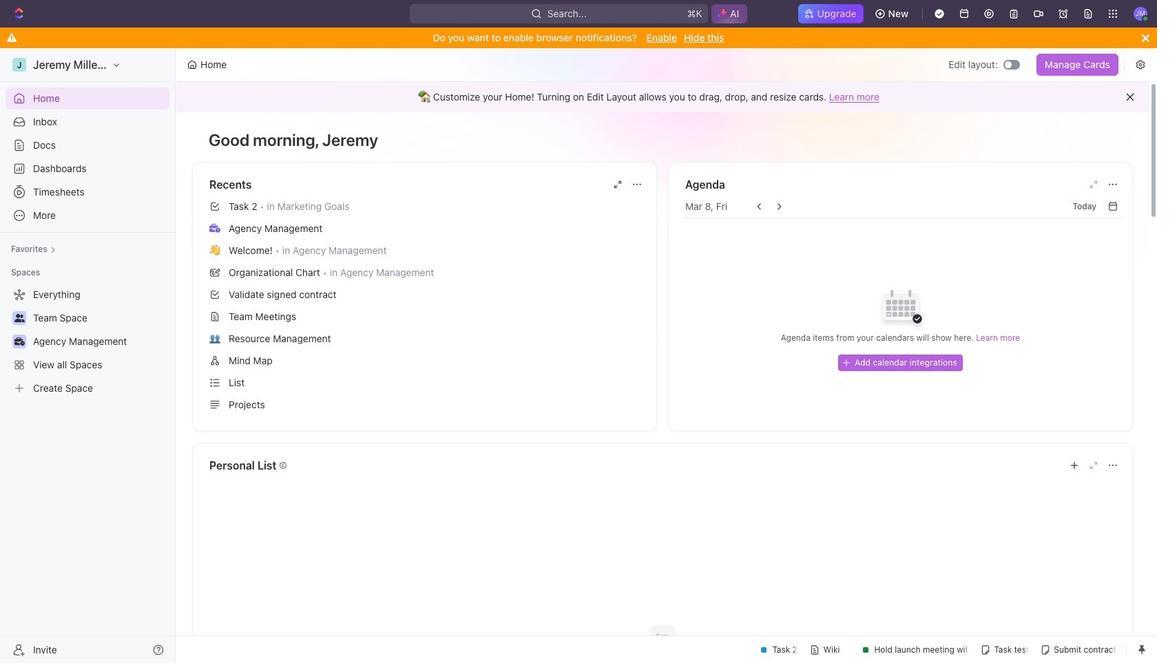 Task type: locate. For each thing, give the bounding box(es) containing it.
business time image
[[209, 224, 220, 233]]

sidebar navigation
[[0, 48, 178, 663]]

tree
[[6, 284, 169, 399]]

alert
[[176, 82, 1150, 112]]



Task type: describe. For each thing, give the bounding box(es) containing it.
business time image
[[14, 337, 24, 346]]

jeremy miller's workspace, , element
[[12, 58, 26, 72]]

tree inside sidebar navigation
[[6, 284, 169, 399]]

user group image
[[14, 314, 24, 322]]



Task type: vqa. For each thing, say whether or not it's contained in the screenshot.
tree
yes



